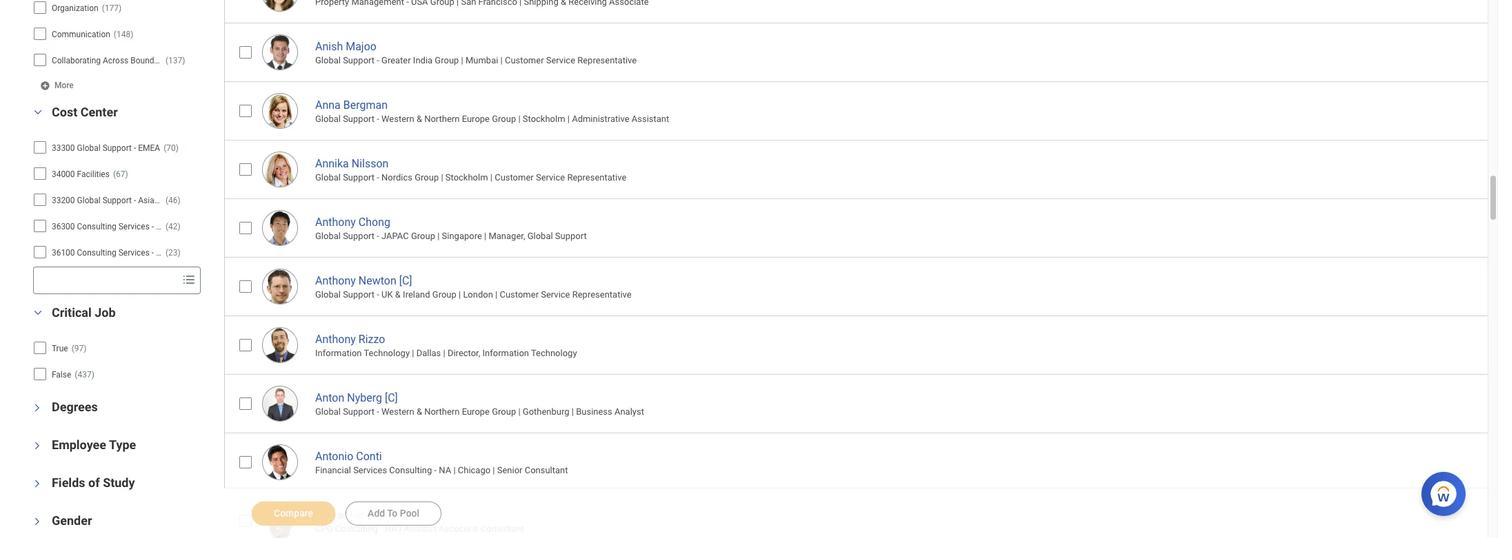Task type: locate. For each thing, give the bounding box(es) containing it.
anish majoo link
[[315, 37, 377, 53]]

consultant right the senior
[[525, 466, 568, 476]]

- inside anwar devi list item
[[380, 524, 383, 535]]

consulting down devi
[[335, 524, 378, 535]]

consulting up atlanta
[[389, 466, 432, 476]]

support inside anna bergman list item
[[343, 114, 375, 124]]

0 vertical spatial emea
[[138, 144, 160, 153]]

uk
[[381, 290, 393, 300]]

- down nilsson on the left of the page
[[377, 173, 379, 183]]

1 vertical spatial europe
[[462, 407, 490, 417]]

anthony rizzo link
[[315, 330, 385, 346]]

anthony chong list item
[[224, 198, 1498, 257]]

support down nyberg
[[343, 407, 375, 417]]

degrees
[[52, 400, 98, 415]]

1 horizontal spatial na
[[439, 466, 451, 476]]

- left uk
[[377, 290, 379, 300]]

northern inside anna bergman list item
[[424, 114, 460, 124]]

& right uk
[[395, 290, 401, 300]]

1 vertical spatial na
[[385, 524, 397, 535]]

group inside annika nilsson list item
[[415, 173, 439, 183]]

1 horizontal spatial [c]
[[399, 274, 412, 287]]

1 vertical spatial emea
[[156, 222, 178, 232]]

consultant inside anwar devi list item
[[481, 524, 524, 535]]

anwar
[[315, 509, 347, 522]]

global down annika
[[315, 173, 341, 183]]

anthony chong link
[[315, 213, 390, 229]]

chevron down image left fields at the bottom of the page
[[32, 476, 42, 493]]

group inside anton nyberg [c] global support - western & northern europe group   |   gothenburg   |   business analyst
[[492, 407, 516, 417]]

2 anthony from the top
[[315, 274, 356, 287]]

1 vertical spatial representative
[[567, 173, 627, 183]]

services for north
[[118, 249, 150, 258]]

customer right london
[[500, 290, 539, 300]]

singapore
[[442, 231, 482, 242]]

0 vertical spatial stockholm
[[523, 114, 565, 124]]

1 vertical spatial anthony
[[315, 274, 356, 287]]

34000
[[52, 170, 75, 180]]

technology
[[364, 348, 410, 359], [531, 348, 577, 359]]

anton
[[315, 392, 344, 405]]

- down chong
[[377, 231, 379, 242]]

1 horizontal spatial information
[[483, 348, 529, 359]]

& down dallas
[[417, 407, 422, 417]]

0 vertical spatial &
[[417, 114, 422, 124]]

facilities
[[77, 170, 110, 180]]

across
[[103, 56, 129, 66]]

& inside 'anthony newton [c]' list item
[[395, 290, 401, 300]]

1 anthony from the top
[[315, 216, 356, 229]]

33300
[[52, 144, 75, 153]]

0 vertical spatial northern
[[424, 114, 460, 124]]

(137)
[[165, 56, 185, 66]]

global down anthony newton [c]
[[315, 290, 341, 300]]

support down anthony newton [c]
[[343, 290, 375, 300]]

- inside antonio conti list item
[[434, 466, 437, 476]]

chevron down image for gender
[[32, 514, 42, 531]]

1 horizontal spatial consultant
[[525, 466, 568, 476]]

services left north
[[118, 249, 150, 258]]

group left gothenburg
[[492, 407, 516, 417]]

0 horizontal spatial information
[[315, 348, 362, 359]]

group right the ireland
[[432, 290, 457, 300]]

anthony newton [c] link
[[315, 272, 412, 287]]

1 vertical spatial stockholm
[[445, 173, 488, 183]]

financial
[[315, 466, 351, 476]]

chong
[[359, 216, 390, 229]]

[c] up the ireland
[[399, 274, 412, 287]]

group right japac
[[411, 231, 435, 242]]

33300 global support - emea
[[52, 144, 160, 153]]

1 vertical spatial [c]
[[385, 392, 398, 405]]

- inside anna bergman list item
[[377, 114, 379, 124]]

0 vertical spatial representative
[[578, 55, 637, 66]]

- inside 'anthony newton [c]' list item
[[377, 290, 379, 300]]

of
[[88, 476, 100, 491]]

stockholm up singapore
[[445, 173, 488, 183]]

- left greater
[[377, 55, 379, 66]]

consulting up search field
[[77, 249, 116, 258]]

support
[[343, 55, 375, 66], [343, 114, 375, 124], [103, 144, 132, 153], [343, 173, 375, 183], [103, 196, 132, 206], [343, 231, 375, 242], [555, 231, 587, 242], [343, 290, 375, 300], [343, 407, 375, 417]]

[c]
[[399, 274, 412, 287], [385, 392, 398, 405]]

1 vertical spatial northern
[[424, 407, 460, 417]]

false
[[52, 371, 71, 380]]

2 vertical spatial services
[[353, 466, 387, 476]]

0 horizontal spatial [c]
[[385, 392, 398, 405]]

anwar devi list item
[[224, 492, 1498, 539]]

0 vertical spatial services
[[118, 222, 150, 232]]

1 vertical spatial &
[[395, 290, 401, 300]]

& inside anton nyberg [c] global support - western & northern europe group   |   gothenburg   |   business analyst
[[417, 407, 422, 417]]

representative
[[578, 55, 637, 66], [567, 173, 627, 183], [572, 290, 632, 300]]

europe down global support - greater india group   |   mumbai   |   customer service representative
[[462, 114, 490, 124]]

representative inside annika nilsson list item
[[567, 173, 627, 183]]

anna bergman link
[[315, 96, 388, 112]]

fields of study
[[52, 476, 135, 491]]

anthony for anthony rizzo
[[315, 333, 356, 346]]

na inside anwar devi list item
[[385, 524, 397, 535]]

service inside anish majoo list item
[[546, 55, 575, 66]]

global right 33300
[[77, 144, 100, 153]]

anthony left chong
[[315, 216, 356, 229]]

0 vertical spatial [c]
[[399, 274, 412, 287]]

cpg
[[315, 524, 333, 535]]

northern up financial services consulting - na   |   chicago   |   senior consultant
[[424, 407, 460, 417]]

customer up manager,
[[495, 173, 534, 183]]

0 vertical spatial europe
[[462, 114, 490, 124]]

chevron down image
[[30, 108, 46, 117], [30, 309, 46, 318], [32, 400, 42, 417], [32, 438, 42, 455], [32, 476, 42, 493], [32, 514, 42, 531]]

service
[[546, 55, 575, 66], [536, 173, 565, 183], [541, 290, 570, 300]]

support right manager,
[[555, 231, 587, 242]]

- left chicago
[[434, 466, 437, 476]]

information right director,
[[483, 348, 529, 359]]

western inside anton nyberg [c] global support - western & northern europe group   |   gothenburg   |   business analyst
[[381, 407, 414, 417]]

chevron down image left degrees
[[32, 400, 42, 417]]

western inside anna bergman list item
[[381, 114, 414, 124]]

0 horizontal spatial technology
[[364, 348, 410, 359]]

manager,
[[489, 231, 525, 242]]

fields of study button
[[52, 476, 135, 491]]

tree
[[33, 0, 201, 72]]

- inside anish majoo list item
[[377, 55, 379, 66]]

& down india
[[417, 114, 422, 124]]

fields
[[52, 476, 85, 491]]

western down the bergman
[[381, 114, 414, 124]]

europe inside anna bergman list item
[[462, 114, 490, 124]]

2 vertical spatial &
[[417, 407, 422, 417]]

services down conti
[[353, 466, 387, 476]]

2 information from the left
[[483, 348, 529, 359]]

anthony left rizzo
[[315, 333, 356, 346]]

stockholm inside annika nilsson list item
[[445, 173, 488, 183]]

chevron down image inside cost center group
[[30, 108, 46, 117]]

anwar devi link
[[315, 506, 370, 522]]

na left chicago
[[439, 466, 451, 476]]

service inside annika nilsson list item
[[536, 173, 565, 183]]

2 northern from the top
[[424, 407, 460, 417]]

services up 36100 consulting services - north america
[[118, 222, 150, 232]]

(437)
[[75, 371, 94, 380]]

3 anthony from the top
[[315, 333, 356, 346]]

support inside anish majoo list item
[[343, 55, 375, 66]]

dallas
[[416, 348, 441, 359]]

consultant right "associate"
[[481, 524, 524, 535]]

type
[[109, 438, 136, 453]]

chevron down image left critical
[[30, 309, 46, 318]]

0 vertical spatial anthony
[[315, 216, 356, 229]]

majoo
[[346, 40, 377, 53]]

support down the bergman
[[343, 114, 375, 124]]

1 horizontal spatial stockholm
[[523, 114, 565, 124]]

chevron down image left employee
[[32, 438, 42, 455]]

chevron down image left gender button
[[32, 514, 42, 531]]

study
[[103, 476, 135, 491]]

consulting for cpg
[[335, 524, 378, 535]]

anthony left "newton"
[[315, 274, 356, 287]]

global down the anna
[[315, 114, 341, 124]]

1 western from the top
[[381, 114, 414, 124]]

true
[[52, 344, 68, 354]]

- inside anton nyberg [c] global support - western & northern europe group   |   gothenburg   |   business analyst
[[377, 407, 379, 417]]

anthony
[[315, 216, 356, 229], [315, 274, 356, 287], [315, 333, 356, 346]]

technology down rizzo
[[364, 348, 410, 359]]

chevron down image for degrees
[[32, 400, 42, 417]]

0 horizontal spatial stockholm
[[445, 173, 488, 183]]

- inside annika nilsson list item
[[377, 173, 379, 183]]

customer inside 'anthony newton [c]' list item
[[500, 290, 539, 300]]

- down the bergman
[[377, 114, 379, 124]]

chevron down image left cost
[[30, 108, 46, 117]]

support down majoo
[[343, 55, 375, 66]]

group down mumbai
[[492, 114, 516, 124]]

group inside anish majoo list item
[[435, 55, 459, 66]]

1 vertical spatial customer
[[495, 173, 534, 183]]

(67)
[[113, 170, 128, 180]]

technology up gothenburg
[[531, 348, 577, 359]]

-
[[377, 55, 379, 66], [377, 114, 379, 124], [134, 144, 136, 153], [377, 173, 379, 183], [134, 196, 136, 206], [152, 222, 154, 232], [377, 231, 379, 242], [152, 249, 154, 258], [377, 290, 379, 300], [377, 407, 379, 417], [434, 466, 437, 476], [380, 524, 383, 535]]

more
[[54, 81, 74, 90]]

antonio conti
[[315, 450, 382, 463]]

nilsson
[[352, 157, 389, 170]]

1 vertical spatial service
[[536, 173, 565, 183]]

consulting inside anwar devi list item
[[335, 524, 378, 535]]

gothenburg
[[523, 407, 570, 417]]

information
[[315, 348, 362, 359], [483, 348, 529, 359]]

global support - nordics group   |   stockholm   |   customer service representative
[[315, 173, 627, 183]]

group right nordics
[[415, 173, 439, 183]]

[c] right nyberg
[[385, 392, 398, 405]]

analyst
[[615, 407, 644, 417]]

rizzo
[[359, 333, 385, 346]]

anton nyberg [c] global support - western & northern europe group   |   gothenburg   |   business analyst
[[315, 392, 644, 417]]

europe up chicago
[[462, 407, 490, 417]]

0 vertical spatial na
[[439, 466, 451, 476]]

global
[[315, 55, 341, 66], [315, 114, 341, 124], [77, 144, 100, 153], [315, 173, 341, 183], [77, 196, 100, 206], [315, 231, 341, 242], [528, 231, 553, 242], [315, 290, 341, 300], [315, 407, 341, 417]]

anthony newton [c]
[[315, 274, 412, 287]]

cpg consulting - na   |   atlanta   |   associate consultant
[[315, 524, 524, 535]]

anthony newton [c] list item
[[224, 257, 1498, 316]]

2 vertical spatial anthony
[[315, 333, 356, 346]]

- inside anthony chong list item
[[377, 231, 379, 242]]

(148)
[[114, 30, 133, 40]]

chevron down image for fields of study
[[32, 476, 42, 493]]

collaborating
[[52, 56, 101, 66]]

1 vertical spatial consultant
[[481, 524, 524, 535]]

conti
[[356, 450, 382, 463]]

- down nyberg
[[377, 407, 379, 417]]

33200 global support - asia/pac
[[52, 196, 172, 206]]

support inside anton nyberg [c] global support - western & northern europe group   |   gothenburg   |   business analyst
[[343, 407, 375, 417]]

0 vertical spatial service
[[546, 55, 575, 66]]

degrees button
[[52, 400, 98, 415]]

0 vertical spatial customer
[[505, 55, 544, 66]]

emea up north
[[156, 222, 178, 232]]

western down nyberg
[[381, 407, 414, 417]]

annika nilsson
[[315, 157, 389, 170]]

& for bergman
[[417, 114, 422, 124]]

global down anish
[[315, 55, 341, 66]]

2 western from the top
[[381, 407, 414, 417]]

na
[[439, 466, 451, 476], [385, 524, 397, 535]]

global down anton
[[315, 407, 341, 417]]

global inside 'anthony newton [c]' list item
[[315, 290, 341, 300]]

2 vertical spatial service
[[541, 290, 570, 300]]

1 vertical spatial western
[[381, 407, 414, 417]]

na left atlanta
[[385, 524, 397, 535]]

33200
[[52, 196, 75, 206]]

list item
[[224, 0, 1498, 23]]

group inside 'anthony newton [c]' list item
[[432, 290, 457, 300]]

0 vertical spatial western
[[381, 114, 414, 124]]

|
[[461, 55, 463, 66], [501, 55, 503, 66], [518, 114, 521, 124], [568, 114, 570, 124], [441, 173, 443, 183], [490, 173, 493, 183], [437, 231, 440, 242], [484, 231, 486, 242], [459, 290, 461, 300], [495, 290, 498, 300], [412, 348, 414, 359], [443, 348, 445, 359], [518, 407, 521, 417], [572, 407, 574, 417], [453, 466, 456, 476], [493, 466, 495, 476], [399, 524, 401, 535], [434, 524, 437, 535]]

stockholm left administrative
[[523, 114, 565, 124]]

global down anthony chong
[[315, 231, 341, 242]]

chevron down image inside critical job group
[[30, 309, 46, 318]]

[c] for nyberg
[[385, 392, 398, 405]]

0 horizontal spatial na
[[385, 524, 397, 535]]

critical job tree
[[33, 337, 201, 386]]

service inside 'anthony newton [c]' list item
[[541, 290, 570, 300]]

1 europe from the top
[[462, 114, 490, 124]]

0 vertical spatial consultant
[[525, 466, 568, 476]]

2 vertical spatial representative
[[572, 290, 632, 300]]

anish majoo list item
[[224, 23, 1498, 81]]

(97)
[[72, 344, 87, 354]]

na inside antonio conti list item
[[439, 466, 451, 476]]

2 vertical spatial customer
[[500, 290, 539, 300]]

0 horizontal spatial consultant
[[481, 524, 524, 535]]

antonio conti list item
[[224, 433, 1498, 492]]

nordics
[[381, 173, 413, 183]]

prompts image
[[181, 272, 197, 289]]

stockholm inside anna bergman list item
[[523, 114, 565, 124]]

consultant
[[525, 466, 568, 476], [481, 524, 524, 535]]

1 northern from the top
[[424, 114, 460, 124]]

cost center group
[[25, 104, 217, 295]]

& inside anna bergman list item
[[417, 114, 422, 124]]

[c] inside anton nyberg [c] global support - western & northern europe group   |   gothenburg   |   business analyst
[[385, 392, 398, 405]]

support inside 'anthony newton [c]' list item
[[343, 290, 375, 300]]

emea
[[138, 144, 160, 153], [156, 222, 178, 232]]

1 vertical spatial services
[[118, 249, 150, 258]]

consultant inside antonio conti list item
[[525, 466, 568, 476]]

consulting down 33200 global support - asia/pac in the left of the page
[[77, 222, 116, 232]]

atlanta
[[404, 524, 432, 535]]

emea left (70)
[[138, 144, 160, 153]]

36100 consulting services - north america
[[52, 249, 210, 258]]

newton
[[359, 274, 396, 287]]

information down 'anthony rizzo'
[[315, 348, 362, 359]]

northern
[[424, 114, 460, 124], [424, 407, 460, 417]]

support down annika nilsson
[[343, 173, 375, 183]]

customer right mumbai
[[505, 55, 544, 66]]

northern down india
[[424, 114, 460, 124]]

nyberg
[[347, 392, 382, 405]]

1 horizontal spatial technology
[[531, 348, 577, 359]]

2 europe from the top
[[462, 407, 490, 417]]

group right india
[[435, 55, 459, 66]]

- left atlanta
[[380, 524, 383, 535]]



Task type: vqa. For each thing, say whether or not it's contained in the screenshot.
Contact "image"
no



Task type: describe. For each thing, give the bounding box(es) containing it.
critical job
[[52, 306, 116, 320]]

north
[[156, 249, 177, 258]]

representative inside 'anthony newton [c]' list item
[[572, 290, 632, 300]]

greater
[[381, 55, 411, 66]]

global support - japac group   |   singapore   |   manager, global support
[[315, 231, 587, 242]]

ireland
[[403, 290, 430, 300]]

emea for (42)
[[156, 222, 178, 232]]

critical
[[52, 306, 92, 320]]

chevron down image for cost center
[[30, 108, 46, 117]]

gender button
[[52, 514, 92, 529]]

financial services consulting - na   |   chicago   |   senior consultant
[[315, 466, 568, 476]]

- left north
[[152, 249, 154, 258]]

consulting inside antonio conti list item
[[389, 466, 432, 476]]

tree containing organization
[[33, 0, 201, 72]]

services for emea
[[118, 222, 150, 232]]

asia/pac
[[138, 196, 172, 206]]

employee type button
[[52, 438, 136, 453]]

center
[[81, 105, 118, 120]]

global support - uk & ireland group   |   london   |   customer service representative
[[315, 290, 632, 300]]

antonio
[[315, 450, 353, 463]]

london
[[463, 290, 493, 300]]

cost center button
[[52, 105, 118, 120]]

36100
[[52, 249, 75, 258]]

group inside anna bergman list item
[[492, 114, 516, 124]]

anthony for anthony chong
[[315, 216, 356, 229]]

anton nyberg [c] list item
[[224, 374, 1498, 433]]

36300 consulting services - emea
[[52, 222, 178, 232]]

cost center
[[52, 105, 118, 120]]

consulting for 36100
[[77, 249, 116, 258]]

global right 33200
[[77, 196, 100, 206]]

communication
[[52, 30, 110, 40]]

anthony chong
[[315, 216, 390, 229]]

(177)
[[102, 4, 122, 13]]

annika
[[315, 157, 349, 170]]

europe inside anton nyberg [c] global support - western & northern europe group   |   gothenburg   |   business analyst
[[462, 407, 490, 417]]

organization
[[52, 4, 98, 13]]

india
[[413, 55, 433, 66]]

global inside anish majoo list item
[[315, 55, 341, 66]]

annika nilsson list item
[[224, 140, 1498, 198]]

global inside annika nilsson list item
[[315, 173, 341, 183]]

global support - greater india group   |   mumbai   |   customer service representative
[[315, 55, 637, 66]]

group inside anthony chong list item
[[411, 231, 435, 242]]

2 technology from the left
[[531, 348, 577, 359]]

chevron down image for employee type
[[32, 438, 42, 455]]

representative inside anish majoo list item
[[578, 55, 637, 66]]

[c] for newton
[[399, 274, 412, 287]]

Search field
[[34, 269, 177, 293]]

senior
[[497, 466, 523, 476]]

36300
[[52, 222, 75, 232]]

anthony rizzo
[[315, 333, 385, 346]]

anish majoo
[[315, 40, 377, 53]]

1 technology from the left
[[364, 348, 410, 359]]

chevron down image for critical job
[[30, 309, 46, 318]]

anna bergman
[[315, 98, 388, 112]]

collaborating across boundaries
[[52, 56, 172, 66]]

34000 facilities
[[52, 170, 110, 180]]

employee
[[52, 438, 106, 453]]

cost
[[52, 105, 77, 120]]

(46)
[[165, 196, 180, 206]]

- left asia/pac
[[134, 196, 136, 206]]

customer inside annika nilsson list item
[[495, 173, 534, 183]]

more button
[[40, 80, 75, 91]]

gender
[[52, 514, 92, 529]]

boundaries
[[131, 56, 172, 66]]

support down anthony chong
[[343, 231, 375, 242]]

associate
[[439, 524, 478, 535]]

mumbai
[[466, 55, 498, 66]]

support inside annika nilsson list item
[[343, 173, 375, 183]]

(23)
[[165, 249, 180, 258]]

antonio conti link
[[315, 448, 382, 463]]

support up (67)
[[103, 144, 132, 153]]

cost center tree
[[33, 136, 210, 295]]

support up 36300 consulting services - emea
[[103, 196, 132, 206]]

- left (42)
[[152, 222, 154, 232]]

administrative
[[572, 114, 630, 124]]

1 information from the left
[[315, 348, 362, 359]]

america
[[179, 249, 210, 258]]

critical job group
[[25, 305, 217, 389]]

northern inside anton nyberg [c] global support - western & northern europe group   |   gothenburg   |   business analyst
[[424, 407, 460, 417]]

japac
[[381, 231, 409, 242]]

- left (70)
[[134, 144, 136, 153]]

devi
[[349, 509, 370, 522]]

emea for (70)
[[138, 144, 160, 153]]

anthony for anthony newton [c]
[[315, 274, 356, 287]]

anwar devi
[[315, 509, 370, 522]]

global support - western & northern europe group   |   stockholm   |   administrative assistant
[[315, 114, 669, 124]]

bergman
[[343, 98, 388, 112]]

services inside antonio conti list item
[[353, 466, 387, 476]]

customer inside anish majoo list item
[[505, 55, 544, 66]]

job
[[95, 306, 116, 320]]

(70)
[[164, 144, 179, 153]]

annika nilsson link
[[315, 154, 389, 170]]

(42)
[[165, 222, 180, 232]]

& for newton
[[395, 290, 401, 300]]

anna bergman list item
[[224, 81, 1498, 140]]

employee type
[[52, 438, 136, 453]]

global inside anton nyberg [c] global support - western & northern europe group   |   gothenburg   |   business analyst
[[315, 407, 341, 417]]

director,
[[448, 348, 480, 359]]

global inside anna bergman list item
[[315, 114, 341, 124]]

anthony rizzo list item
[[224, 316, 1498, 374]]

critical job button
[[52, 306, 116, 320]]

anton nyberg [c] link
[[315, 389, 398, 405]]

consulting for 36300
[[77, 222, 116, 232]]

anish
[[315, 40, 343, 53]]

assistant
[[632, 114, 669, 124]]

anna
[[315, 98, 341, 112]]

global right manager,
[[528, 231, 553, 242]]



